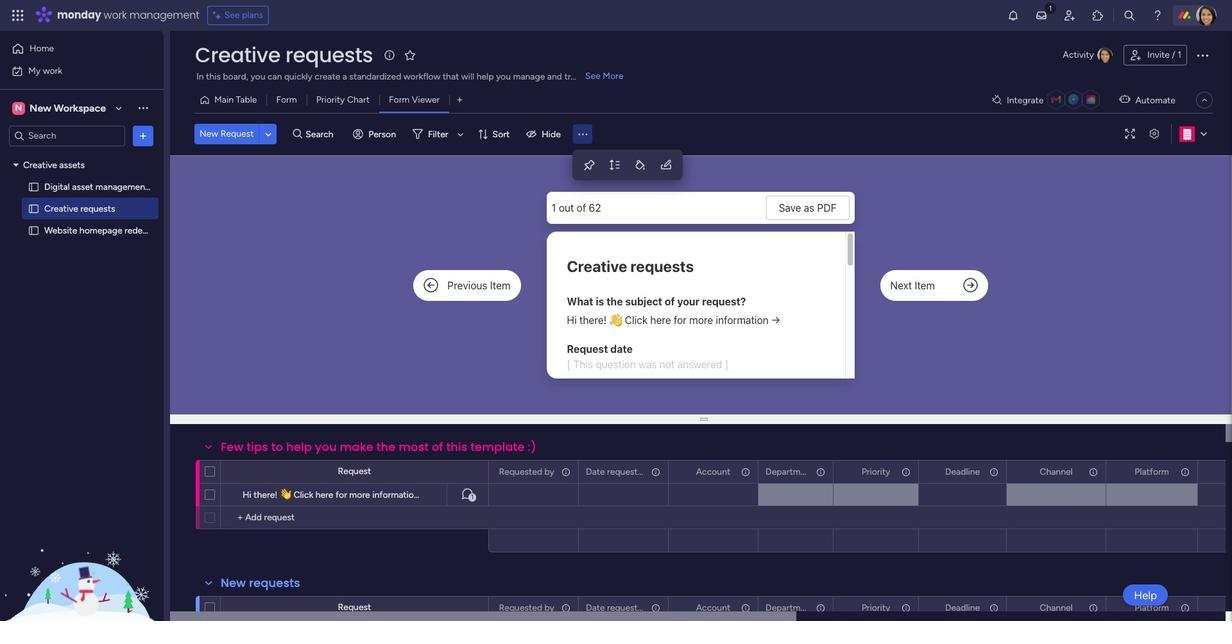 Task type: describe. For each thing, give the bounding box(es) containing it.
2 date requested field from the top
[[583, 601, 648, 615]]

priority chart
[[316, 94, 370, 105]]

form for form
[[276, 94, 297, 105]]

account for 1st account field
[[696, 466, 731, 477]]

1 by from the top
[[545, 466, 555, 477]]

see plans
[[225, 10, 263, 21]]

main table
[[214, 94, 257, 105]]

lottie animation image
[[0, 492, 164, 621]]

public board image for website homepage redesign
[[28, 224, 40, 237]]

options image for second the requested by 'field'
[[560, 597, 569, 619]]

2 channel field from the top
[[1037, 601, 1076, 615]]

Search field
[[302, 125, 341, 143]]

1 deadline field from the top
[[942, 465, 984, 479]]

lottie animation element
[[0, 492, 164, 621]]

see more
[[585, 71, 624, 82]]

new request
[[200, 128, 254, 139]]

digital
[[44, 181, 70, 192]]

my work
[[28, 65, 62, 76]]

tips
[[247, 439, 268, 455]]

home
[[30, 43, 54, 54]]

integrate
[[1007, 95, 1044, 106]]

dapulse drag 2 image
[[698, 418, 708, 421]]

2 department field from the top
[[763, 601, 814, 615]]

1 horizontal spatial 1
[[1178, 49, 1182, 60]]

chart
[[347, 94, 370, 105]]

workspace
[[54, 102, 106, 114]]

options image for second priority field from the top
[[901, 597, 910, 619]]

activity
[[1063, 49, 1095, 60]]

2 department from the top
[[766, 603, 814, 613]]

channel for first channel field
[[1040, 466, 1073, 477]]

2 requested by field from the top
[[496, 601, 558, 615]]

inbox image
[[1036, 9, 1048, 22]]

1 image
[[1045, 1, 1057, 15]]

asset
[[72, 181, 93, 192]]

hi
[[243, 490, 252, 501]]

Few tips to help you make the most of this template :) field
[[218, 439, 540, 456]]

search everything image
[[1123, 9, 1136, 22]]

/
[[1172, 49, 1176, 60]]

table
[[236, 94, 257, 105]]

add to favorites image
[[404, 48, 417, 61]]

you
[[315, 439, 337, 455]]

plans
[[242, 10, 263, 21]]

the
[[377, 439, 396, 455]]

for
[[336, 490, 347, 501]]

1 department from the top
[[766, 466, 814, 477]]

(dam)
[[151, 181, 177, 192]]

apps image
[[1092, 9, 1105, 22]]

2 requested from the top
[[499, 603, 543, 613]]

1 account field from the top
[[693, 465, 734, 479]]

new for new requests
[[221, 575, 246, 591]]

2 vertical spatial creative
[[44, 203, 78, 214]]

→
[[421, 490, 430, 501]]

see more link
[[584, 70, 625, 83]]

monday work management
[[57, 8, 199, 22]]

column information image for 1st date requested field from the top of the page
[[651, 467, 661, 477]]

see for see plans
[[225, 10, 240, 21]]

requests for new requests field
[[249, 575, 300, 591]]

option inside list box
[[0, 153, 164, 156]]

1 priority field from the top
[[859, 465, 894, 479]]

help image
[[1152, 9, 1165, 22]]

options image for first channel field from the bottom
[[1088, 597, 1097, 619]]

digital asset management (dam)
[[44, 181, 177, 192]]

more
[[603, 71, 624, 82]]

open full screen image
[[1120, 129, 1141, 139]]

:)
[[528, 439, 537, 455]]

more
[[349, 490, 370, 501]]

public board image for creative requests
[[28, 203, 40, 215]]

see for see more
[[585, 71, 601, 82]]

1 department field from the top
[[763, 465, 814, 479]]

information
[[372, 490, 419, 501]]

2 date from the top
[[586, 603, 605, 613]]

work for my
[[43, 65, 62, 76]]

form viewer
[[389, 94, 440, 105]]

1 channel field from the top
[[1037, 465, 1076, 479]]

v2 search image
[[293, 127, 302, 141]]

1 date from the top
[[586, 466, 605, 477]]

New requests field
[[218, 575, 303, 592]]

new for new workspace
[[30, 102, 51, 114]]

template
[[471, 439, 525, 455]]

column information image for 1st account field
[[741, 467, 751, 477]]

👋
[[280, 490, 291, 501]]

priority inside button
[[316, 94, 345, 105]]

viewer
[[412, 94, 440, 105]]

public board image for digital asset management (dam)
[[28, 181, 40, 193]]

make
[[340, 439, 374, 455]]

homepage
[[79, 225, 122, 236]]

james peterson image
[[1197, 5, 1217, 26]]

deadline for second deadline field
[[946, 603, 980, 613]]

menu image
[[577, 128, 589, 140]]

few tips to help you make the most of this template :)
[[221, 439, 537, 455]]

deadline for 2nd deadline field from the bottom of the page
[[946, 466, 980, 477]]

select product image
[[12, 9, 24, 22]]

options image for 1st account field
[[740, 462, 749, 483]]

new for new request
[[200, 128, 218, 139]]

assets
[[59, 160, 85, 170]]

most
[[399, 439, 429, 455]]

+ Add request text field
[[227, 510, 483, 526]]

requests for creative requests 'field'
[[286, 40, 373, 69]]

account for 1st account field from the bottom
[[696, 603, 731, 613]]

1 requested by field from the top
[[496, 465, 558, 479]]

hi there!   👋  click here for more information  →
[[243, 490, 430, 501]]

of
[[432, 439, 443, 455]]

collapse board header image
[[1200, 95, 1210, 105]]

1 button
[[447, 483, 489, 507]]

2 requested by from the top
[[499, 603, 555, 613]]

1 vertical spatial 1
[[471, 494, 474, 501]]



Task type: vqa. For each thing, say whether or not it's contained in the screenshot.
leftmost Options icon
no



Task type: locate. For each thing, give the bounding box(es) containing it.
new inside workspace selection element
[[30, 102, 51, 114]]

0 vertical spatial platform
[[1135, 466, 1170, 477]]

2 form from the left
[[389, 94, 410, 105]]

public board image left digital
[[28, 181, 40, 193]]

1 right →
[[471, 494, 474, 501]]

1 vertical spatial management
[[96, 181, 149, 192]]

filter
[[428, 129, 448, 140]]

0 vertical spatial see
[[225, 10, 240, 21]]

new request button
[[195, 124, 259, 144]]

form viewer button
[[379, 90, 450, 110]]

invite / 1
[[1148, 49, 1182, 60]]

0 vertical spatial work
[[104, 8, 127, 22]]

management for asset
[[96, 181, 149, 192]]

public board image
[[28, 181, 40, 193], [28, 203, 40, 215], [28, 224, 40, 237]]

0 vertical spatial platform field
[[1132, 465, 1173, 479]]

column information image
[[561, 467, 571, 477], [651, 467, 661, 477], [741, 467, 751, 477], [816, 467, 826, 477], [1181, 467, 1191, 477], [561, 603, 571, 613], [741, 603, 751, 613], [816, 603, 826, 613], [1181, 603, 1191, 613]]

options image
[[137, 129, 150, 142], [650, 461, 659, 483], [1180, 461, 1189, 483], [740, 462, 749, 483], [560, 597, 569, 619], [901, 597, 910, 619], [1088, 597, 1097, 619], [1180, 597, 1189, 619], [740, 598, 749, 619]]

autopilot image
[[1120, 91, 1131, 108]]

sort
[[493, 129, 510, 140]]

0 vertical spatial 1
[[1178, 49, 1182, 60]]

1 horizontal spatial creative requests
[[195, 40, 373, 69]]

priority
[[316, 94, 345, 105], [862, 466, 891, 477], [862, 603, 891, 613]]

2 vertical spatial priority
[[862, 603, 891, 613]]

1
[[1178, 49, 1182, 60], [471, 494, 474, 501]]

1 vertical spatial channel
[[1040, 603, 1073, 613]]

1 platform from the top
[[1135, 466, 1170, 477]]

help
[[1134, 589, 1158, 602]]

help button
[[1124, 585, 1168, 606]]

Deadline field
[[942, 465, 984, 479], [942, 601, 984, 615]]

invite members image
[[1064, 9, 1077, 22]]

work right 'monday'
[[104, 8, 127, 22]]

form
[[276, 94, 297, 105], [389, 94, 410, 105]]

1 vertical spatial public board image
[[28, 203, 40, 215]]

add view image
[[457, 95, 463, 105]]

show board description image
[[382, 49, 397, 62]]

1 vertical spatial request
[[338, 466, 371, 477]]

1 public board image from the top
[[28, 181, 40, 193]]

requested
[[607, 466, 648, 477], [607, 603, 648, 613]]

website
[[44, 225, 77, 236]]

1 vertical spatial requested
[[499, 603, 543, 613]]

0 horizontal spatial 1
[[471, 494, 474, 501]]

new inside button
[[200, 128, 218, 139]]

platform for 2nd platform field from the top
[[1135, 603, 1170, 613]]

workspace options image
[[137, 102, 150, 114]]

angle down image
[[265, 129, 271, 139]]

form up v2 search icon
[[276, 94, 297, 105]]

0 horizontal spatial see
[[225, 10, 240, 21]]

creative up 'website'
[[44, 203, 78, 214]]

deadline
[[946, 466, 980, 477], [946, 603, 980, 613]]

creative requests up the "form" button
[[195, 40, 373, 69]]

work for monday
[[104, 8, 127, 22]]

0 vertical spatial requests
[[286, 40, 373, 69]]

workspace image
[[12, 101, 25, 115]]

column information image for 1st the requested by 'field'
[[561, 467, 571, 477]]

work inside button
[[43, 65, 62, 76]]

management
[[130, 8, 199, 22], [96, 181, 149, 192]]

platform
[[1135, 466, 1170, 477], [1135, 603, 1170, 613]]

hide
[[542, 129, 561, 140]]

form for form viewer
[[389, 94, 410, 105]]

1 vertical spatial channel field
[[1037, 601, 1076, 615]]

n
[[15, 102, 22, 113]]

2 vertical spatial request
[[338, 602, 371, 613]]

0 vertical spatial requested by
[[499, 466, 555, 477]]

home button
[[8, 39, 138, 59]]

1 horizontal spatial see
[[585, 71, 601, 82]]

website homepage redesign
[[44, 225, 159, 236]]

0 vertical spatial new
[[30, 102, 51, 114]]

2 public board image from the top
[[28, 203, 40, 215]]

to
[[271, 439, 283, 455]]

here
[[316, 490, 334, 501]]

request for requests
[[338, 602, 371, 613]]

priority chart button
[[307, 90, 379, 110]]

hide button
[[521, 124, 569, 144]]

new workspace
[[30, 102, 106, 114]]

column information image for second the requested by 'field'
[[561, 603, 571, 613]]

0 vertical spatial creative requests
[[195, 40, 373, 69]]

there!
[[254, 490, 278, 501]]

2 platform from the top
[[1135, 603, 1170, 613]]

1 vertical spatial requested by field
[[496, 601, 558, 615]]

person button
[[348, 124, 404, 144]]

1 date requested from the top
[[586, 466, 648, 477]]

my
[[28, 65, 41, 76]]

Creative requests field
[[192, 40, 376, 69]]

automate
[[1136, 95, 1176, 106]]

0 vertical spatial date
[[586, 466, 605, 477]]

0 vertical spatial account field
[[693, 465, 734, 479]]

0 vertical spatial account
[[696, 466, 731, 477]]

main table button
[[195, 90, 267, 110]]

0 vertical spatial priority
[[316, 94, 345, 105]]

work
[[104, 8, 127, 22], [43, 65, 62, 76]]

1 vertical spatial account field
[[693, 601, 734, 615]]

0 vertical spatial request
[[221, 128, 254, 139]]

monday
[[57, 8, 101, 22]]

2 requested from the top
[[607, 603, 648, 613]]

my work button
[[8, 61, 138, 81]]

0 vertical spatial date requested
[[586, 466, 648, 477]]

1 form from the left
[[276, 94, 297, 105]]

new inside field
[[221, 575, 246, 591]]

1 vertical spatial platform field
[[1132, 601, 1173, 615]]

2 priority field from the top
[[859, 601, 894, 615]]

0 horizontal spatial form
[[276, 94, 297, 105]]

1 horizontal spatial work
[[104, 8, 127, 22]]

2 channel from the top
[[1040, 603, 1073, 613]]

creative
[[195, 40, 281, 69], [23, 160, 57, 170], [44, 203, 78, 214]]

form button
[[267, 90, 307, 110]]

0 vertical spatial deadline
[[946, 466, 980, 477]]

activity button
[[1058, 45, 1119, 65]]

new
[[30, 102, 51, 114], [200, 128, 218, 139], [221, 575, 246, 591]]

channel
[[1040, 466, 1073, 477], [1040, 603, 1073, 613]]

2 by from the top
[[545, 603, 555, 613]]

click
[[294, 490, 313, 501]]

new requests
[[221, 575, 300, 591]]

1 vertical spatial department
[[766, 603, 814, 613]]

sort button
[[472, 124, 518, 144]]

request inside new request button
[[221, 128, 254, 139]]

2 vertical spatial public board image
[[28, 224, 40, 237]]

few
[[221, 439, 244, 455]]

requests
[[286, 40, 373, 69], [80, 203, 115, 214], [249, 575, 300, 591]]

see left more
[[585, 71, 601, 82]]

1 vertical spatial deadline field
[[942, 601, 984, 615]]

notifications image
[[1007, 9, 1020, 22]]

this
[[446, 439, 468, 455]]

1 requested by from the top
[[499, 466, 555, 477]]

0 vertical spatial requested by field
[[496, 465, 558, 479]]

0 vertical spatial priority field
[[859, 465, 894, 479]]

2 vertical spatial requests
[[249, 575, 300, 591]]

requested by
[[499, 466, 555, 477], [499, 603, 555, 613]]

creative down see plans button
[[195, 40, 281, 69]]

form down see more button
[[389, 94, 410, 105]]

1 vertical spatial by
[[545, 603, 555, 613]]

column information image for 2nd department field from the top of the page
[[816, 603, 826, 613]]

requests inside field
[[249, 575, 300, 591]]

caret down image
[[13, 160, 19, 169]]

creative requests inside list box
[[44, 203, 115, 214]]

request for tips
[[338, 466, 371, 477]]

filter button
[[408, 124, 468, 144]]

2 account field from the top
[[693, 601, 734, 615]]

person
[[369, 129, 396, 140]]

1 vertical spatial account
[[696, 603, 731, 613]]

Date requested field
[[583, 465, 648, 479], [583, 601, 648, 615]]

date requested
[[586, 466, 648, 477], [586, 603, 648, 613]]

1 vertical spatial date requested field
[[583, 601, 648, 615]]

1 vertical spatial work
[[43, 65, 62, 76]]

Search in workspace field
[[27, 128, 107, 143]]

Department field
[[763, 465, 814, 479], [763, 601, 814, 615]]

invite
[[1148, 49, 1170, 60]]

1 vertical spatial date requested
[[586, 603, 648, 613]]

1 vertical spatial priority field
[[859, 601, 894, 615]]

dapulse integrations image
[[992, 95, 1002, 105]]

Requested by field
[[496, 465, 558, 479], [496, 601, 558, 615]]

0 vertical spatial date requested field
[[583, 465, 648, 479]]

management inside list box
[[96, 181, 149, 192]]

0 vertical spatial management
[[130, 8, 199, 22]]

column information image for second department field from the bottom of the page
[[816, 467, 826, 477]]

0 vertical spatial creative
[[195, 40, 281, 69]]

1 vertical spatial requests
[[80, 203, 115, 214]]

1 horizontal spatial form
[[389, 94, 410, 105]]

creative requests down asset
[[44, 203, 115, 214]]

platform for second platform field from the bottom
[[1135, 466, 1170, 477]]

requests inside list box
[[80, 203, 115, 214]]

0 horizontal spatial work
[[43, 65, 62, 76]]

1 requested from the top
[[499, 466, 543, 477]]

0 vertical spatial channel field
[[1037, 465, 1076, 479]]

account
[[696, 466, 731, 477], [696, 603, 731, 613]]

1 vertical spatial creative requests
[[44, 203, 115, 214]]

3 public board image from the top
[[28, 224, 40, 237]]

0 vertical spatial deadline field
[[942, 465, 984, 479]]

0 vertical spatial department field
[[763, 465, 814, 479]]

see left plans
[[225, 10, 240, 21]]

1 vertical spatial new
[[200, 128, 218, 139]]

2 horizontal spatial new
[[221, 575, 246, 591]]

0 vertical spatial department
[[766, 466, 814, 477]]

Account field
[[693, 465, 734, 479], [693, 601, 734, 615]]

priority for 2nd priority field from the bottom of the page
[[862, 466, 891, 477]]

1 horizontal spatial new
[[200, 128, 218, 139]]

option
[[0, 153, 164, 156]]

invite / 1 button
[[1124, 45, 1188, 65]]

0 horizontal spatial new
[[30, 102, 51, 114]]

column information image for 1st account field from the bottom
[[741, 603, 751, 613]]

1 requested from the top
[[607, 466, 648, 477]]

1 deadline from the top
[[946, 466, 980, 477]]

2 deadline field from the top
[[942, 601, 984, 615]]

arrow down image
[[453, 126, 468, 142]]

priority for second priority field from the top
[[862, 603, 891, 613]]

1 date requested field from the top
[[583, 465, 648, 479]]

1 vertical spatial requested by
[[499, 603, 555, 613]]

see plans button
[[207, 6, 269, 25]]

2 date requested from the top
[[586, 603, 648, 613]]

management for work
[[130, 8, 199, 22]]

0 vertical spatial public board image
[[28, 181, 40, 193]]

1 vertical spatial date
[[586, 603, 605, 613]]

see
[[225, 10, 240, 21], [585, 71, 601, 82]]

2 vertical spatial new
[[221, 575, 246, 591]]

work right my
[[43, 65, 62, 76]]

1 vertical spatial see
[[585, 71, 601, 82]]

0 vertical spatial by
[[545, 466, 555, 477]]

0 horizontal spatial creative requests
[[44, 203, 115, 214]]

channel for first channel field from the bottom
[[1040, 603, 1073, 613]]

1 vertical spatial priority
[[862, 466, 891, 477]]

by
[[545, 466, 555, 477], [545, 603, 555, 613]]

date
[[586, 466, 605, 477], [586, 603, 605, 613]]

options image
[[1195, 48, 1211, 63], [560, 461, 569, 483], [815, 461, 824, 483], [901, 461, 910, 483], [989, 461, 998, 483], [1088, 461, 1097, 483], [650, 597, 659, 619], [815, 597, 824, 619], [989, 597, 998, 619]]

0 vertical spatial channel
[[1040, 466, 1073, 477]]

0 vertical spatial requested
[[607, 466, 648, 477]]

public board image down "creative assets"
[[28, 203, 40, 215]]

list box containing creative assets
[[0, 152, 177, 415]]

1 right the /
[[1178, 49, 1182, 60]]

Channel field
[[1037, 465, 1076, 479], [1037, 601, 1076, 615]]

public board image left 'website'
[[28, 224, 40, 237]]

requested
[[499, 466, 543, 477], [499, 603, 543, 613]]

1 platform field from the top
[[1132, 465, 1173, 479]]

column information image
[[901, 467, 912, 477], [989, 467, 1000, 477], [1089, 467, 1099, 477], [651, 603, 661, 613], [901, 603, 912, 613], [989, 603, 1000, 613], [1089, 603, 1099, 613]]

workspace selection element
[[12, 100, 108, 116]]

1 vertical spatial creative
[[23, 160, 57, 170]]

1 vertical spatial platform
[[1135, 603, 1170, 613]]

creative assets
[[23, 160, 85, 170]]

2 platform field from the top
[[1132, 601, 1173, 615]]

Platform field
[[1132, 465, 1173, 479], [1132, 601, 1173, 615]]

1 account from the top
[[696, 466, 731, 477]]

department
[[766, 466, 814, 477], [766, 603, 814, 613]]

options image for 1st date requested field from the top of the page
[[650, 461, 659, 483]]

options image for 1st account field from the bottom
[[740, 598, 749, 619]]

see more button
[[195, 69, 626, 85]]

settings image
[[1145, 129, 1165, 139]]

request
[[221, 128, 254, 139], [338, 466, 371, 477], [338, 602, 371, 613]]

1 channel from the top
[[1040, 466, 1073, 477]]

help
[[286, 439, 312, 455]]

1 vertical spatial department field
[[763, 601, 814, 615]]

0 vertical spatial requested
[[499, 466, 543, 477]]

creative right caret down icon
[[23, 160, 57, 170]]

list box
[[0, 152, 177, 415]]

1 vertical spatial requested
[[607, 603, 648, 613]]

main
[[214, 94, 234, 105]]

Priority field
[[859, 465, 894, 479], [859, 601, 894, 615]]

redesign
[[125, 225, 159, 236]]

1 vertical spatial deadline
[[946, 603, 980, 613]]

2 deadline from the top
[[946, 603, 980, 613]]

2 account from the top
[[696, 603, 731, 613]]



